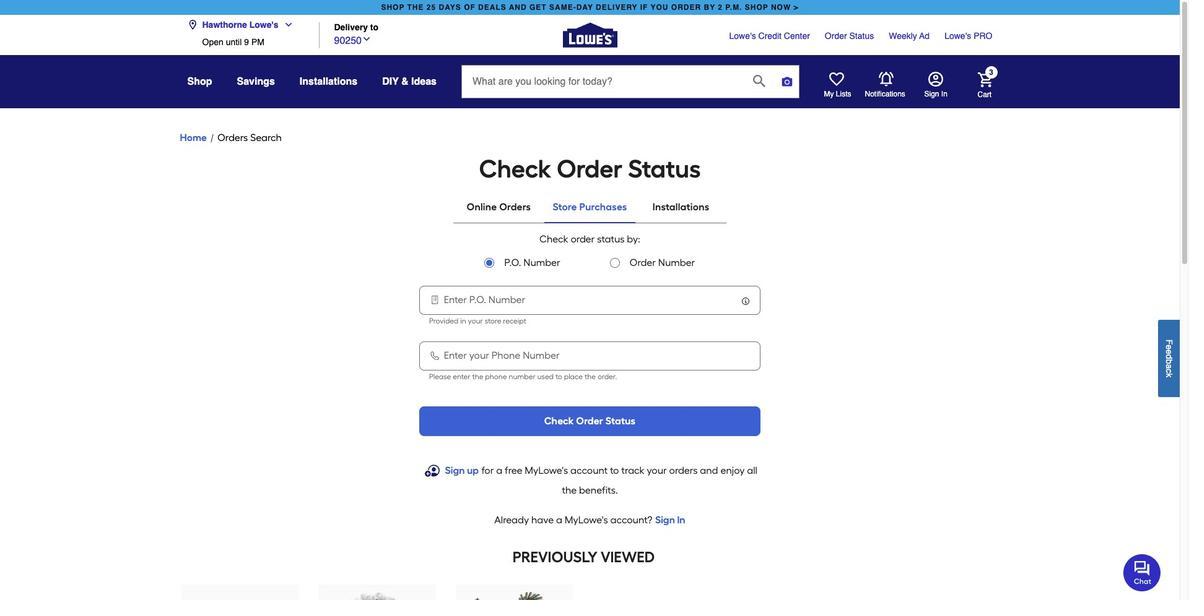 Task type: locate. For each thing, give the bounding box(es) containing it.
1 vertical spatial check
[[540, 234, 568, 245]]

chevron down image
[[362, 34, 372, 44]]

order status link
[[825, 30, 874, 42]]

your
[[468, 317, 483, 326], [647, 465, 667, 477]]

e up b at the right bottom of page
[[1165, 350, 1175, 355]]

0 horizontal spatial a
[[496, 465, 503, 477]]

2 vertical spatial to
[[610, 465, 619, 477]]

my lists
[[824, 90, 852, 99]]

lowe's pro
[[945, 31, 993, 41]]

&
[[401, 76, 409, 87]]

please
[[429, 373, 451, 382]]

sign up for a free mylowe's account to track your orders and enjoy all the benefits.
[[445, 465, 758, 497]]

of
[[464, 3, 476, 12]]

0 horizontal spatial installations
[[300, 76, 358, 87]]

to left track
[[610, 465, 619, 477]]

1 horizontal spatial a
[[556, 515, 563, 527]]

store purchases
[[553, 201, 627, 213]]

1 horizontal spatial installations button
[[636, 193, 727, 222]]

check left "order"
[[540, 234, 568, 245]]

mylowe's inside sign up for a free mylowe's account to track your orders and enjoy all the benefits.
[[525, 465, 568, 477]]

orders left search
[[217, 132, 248, 144]]

enjoy
[[721, 465, 745, 477]]

f e e d b a c k
[[1165, 340, 1175, 378]]

sign right account?
[[655, 515, 675, 527]]

1 horizontal spatial lowe's
[[730, 31, 756, 41]]

0 vertical spatial installations button
[[300, 71, 358, 93]]

0 horizontal spatial the
[[472, 373, 484, 382]]

check order status down place
[[544, 416, 636, 427]]

25
[[427, 3, 436, 12]]

order status
[[825, 31, 874, 41]]

1 horizontal spatial number
[[658, 257, 695, 269]]

orders right online at top
[[499, 201, 531, 213]]

2 vertical spatial a
[[556, 515, 563, 527]]

1 vertical spatial a
[[496, 465, 503, 477]]

status
[[850, 31, 874, 41], [628, 154, 701, 184], [606, 416, 636, 427]]

hawthorne lowe's
[[202, 20, 279, 30]]

delivery
[[334, 22, 368, 32]]

already
[[495, 515, 529, 527]]

if
[[640, 3, 648, 12]]

0 horizontal spatial to
[[370, 22, 379, 32]]

already have a mylowe's account? sign in
[[495, 515, 686, 527]]

weekly ad link
[[889, 30, 930, 42]]

the
[[407, 3, 424, 12]]

1 shop from the left
[[381, 3, 405, 12]]

phone outlined image
[[429, 350, 441, 362]]

diy & ideas
[[382, 76, 437, 87]]

lowe's left pro
[[945, 31, 972, 41]]

enter
[[453, 373, 471, 382]]

holiday living 30-in flocked pre-lit indoor battery-operated green snowy berkshire artificial christmas wreath image
[[331, 588, 425, 601]]

0 vertical spatial a
[[1165, 364, 1175, 369]]

in down orders
[[677, 515, 686, 527]]

shop the 25 days of deals and get same-day delivery if you order by 2 p.m. shop now >
[[381, 3, 799, 12]]

2 vertical spatial status
[[606, 416, 636, 427]]

store
[[485, 317, 501, 326]]

my lists link
[[824, 72, 852, 99]]

d
[[1165, 355, 1175, 359]]

track
[[622, 465, 645, 477]]

0 vertical spatial your
[[468, 317, 483, 326]]

installations button down 90250
[[300, 71, 358, 93]]

1 vertical spatial check order status
[[544, 416, 636, 427]]

lists
[[836, 90, 852, 99]]

delivery
[[596, 3, 638, 12]]

1 vertical spatial installations button
[[636, 193, 727, 222]]

0 horizontal spatial number
[[524, 257, 561, 269]]

1 horizontal spatial shop
[[745, 3, 769, 12]]

check down used
[[544, 416, 574, 427]]

installations button for savings
[[300, 71, 358, 93]]

a right 'have'
[[556, 515, 563, 527]]

your right track
[[647, 465, 667, 477]]

1 number from the left
[[524, 257, 561, 269]]

ad
[[920, 31, 930, 41]]

sign
[[925, 90, 940, 99], [445, 465, 465, 477], [655, 515, 675, 527]]

1 vertical spatial in
[[677, 515, 686, 527]]

home link
[[180, 131, 207, 146]]

the down account
[[562, 485, 577, 497]]

number
[[509, 373, 536, 382]]

check
[[479, 154, 551, 184], [540, 234, 568, 245], [544, 416, 574, 427]]

in down lowe's home improvement account image at the top right
[[942, 90, 948, 99]]

in inside button
[[942, 90, 948, 99]]

check order status
[[479, 154, 701, 184], [544, 416, 636, 427]]

2 horizontal spatial a
[[1165, 364, 1175, 369]]

sign in
[[925, 90, 948, 99]]

info outlined image
[[741, 297, 751, 307]]

orders
[[669, 465, 698, 477]]

sign in button
[[925, 72, 948, 99]]

1 horizontal spatial in
[[942, 90, 948, 99]]

2 vertical spatial sign
[[655, 515, 675, 527]]

0 horizontal spatial installations button
[[300, 71, 358, 93]]

installations up order number
[[653, 201, 710, 213]]

1 vertical spatial sign
[[445, 465, 465, 477]]

1 horizontal spatial installations
[[653, 201, 710, 213]]

0 vertical spatial to
[[370, 22, 379, 32]]

shop left the
[[381, 3, 405, 12]]

f
[[1165, 340, 1175, 345]]

shop right p.m.
[[745, 3, 769, 12]]

1 vertical spatial installations
[[653, 201, 710, 213]]

to right used
[[556, 373, 562, 382]]

order up store purchases
[[557, 154, 623, 184]]

the right place
[[585, 373, 596, 382]]

now
[[771, 3, 791, 12]]

mylowe's right 'free'
[[525, 465, 568, 477]]

0 vertical spatial sign
[[925, 90, 940, 99]]

2 vertical spatial check
[[544, 416, 574, 427]]

sign down lowe's home improvement account image at the top right
[[925, 90, 940, 99]]

e up d
[[1165, 345, 1175, 350]]

a right the for
[[496, 465, 503, 477]]

shop
[[381, 3, 405, 12], [745, 3, 769, 12]]

0 horizontal spatial sign
[[445, 465, 465, 477]]

k
[[1165, 373, 1175, 378]]

1 vertical spatial orders
[[499, 201, 531, 213]]

0 vertical spatial installations
[[300, 76, 358, 87]]

0 horizontal spatial lowe's
[[249, 20, 279, 30]]

order down by:
[[630, 257, 656, 269]]

1 vertical spatial your
[[647, 465, 667, 477]]

number
[[524, 257, 561, 269], [658, 257, 695, 269]]

2 horizontal spatial to
[[610, 465, 619, 477]]

1 horizontal spatial sign
[[655, 515, 675, 527]]

status inside button
[[606, 416, 636, 427]]

1 horizontal spatial your
[[647, 465, 667, 477]]

lowe's home improvement logo image
[[563, 8, 617, 62]]

check order status up store purchases
[[479, 154, 701, 184]]

previously viewed
[[513, 549, 655, 567]]

the right "enter" on the bottom of page
[[472, 373, 484, 382]]

please enter the phone number used to place the order.
[[429, 373, 617, 382]]

0 vertical spatial check order status
[[479, 154, 701, 184]]

the
[[472, 373, 484, 382], [585, 373, 596, 382], [562, 485, 577, 497]]

chevron down image
[[279, 20, 293, 30]]

0 horizontal spatial shop
[[381, 3, 405, 12]]

2 horizontal spatial lowe's
[[945, 31, 972, 41]]

installations button
[[300, 71, 358, 93], [636, 193, 727, 222]]

90250
[[334, 35, 362, 46]]

lowe's left credit
[[730, 31, 756, 41]]

lowe's pro link
[[945, 30, 993, 42]]

have
[[532, 515, 554, 527]]

holiday living indoor/outdoor pre-lit electrical outlet 9-ft ellston pine artificial garland with clear incandescent lights image
[[468, 588, 562, 601]]

holiday living 100-count 20.62-ft white incandescent plug-in christmas string lights image
[[193, 588, 287, 601]]

9
[[244, 37, 249, 47]]

2 horizontal spatial sign
[[925, 90, 940, 99]]

to up chevron down icon
[[370, 22, 379, 32]]

your inside sign up for a free mylowe's account to track your orders and enjoy all the benefits.
[[647, 465, 667, 477]]

and
[[700, 465, 718, 477]]

search image
[[753, 75, 766, 87]]

order inside button
[[576, 416, 603, 427]]

hawthorne
[[202, 20, 247, 30]]

center
[[784, 31, 810, 41]]

installations down 90250
[[300, 76, 358, 87]]

installations inside "button"
[[653, 201, 710, 213]]

same-
[[550, 3, 577, 12]]

sign inside sign up for a free mylowe's account to track your orders and enjoy all the benefits.
[[445, 465, 465, 477]]

a up k
[[1165, 364, 1175, 369]]

0 vertical spatial mylowe's
[[525, 465, 568, 477]]

your right in
[[468, 317, 483, 326]]

installations button up by:
[[636, 193, 727, 222]]

2 number from the left
[[658, 257, 695, 269]]

0 vertical spatial in
[[942, 90, 948, 99]]

lowe's up pm
[[249, 20, 279, 30]]

receipt
[[503, 317, 526, 326]]

days
[[439, 3, 461, 12]]

all
[[747, 465, 758, 477]]

0 vertical spatial status
[[850, 31, 874, 41]]

1 horizontal spatial the
[[562, 485, 577, 497]]

purchases
[[579, 201, 627, 213]]

notifications
[[865, 90, 906, 99]]

sign inside button
[[925, 90, 940, 99]]

lowe's for lowe's pro
[[945, 31, 972, 41]]

sign for sign up for a free mylowe's account to track your orders and enjoy all the benefits.
[[445, 465, 465, 477]]

0 vertical spatial orders
[[217, 132, 248, 144]]

1 vertical spatial to
[[556, 373, 562, 382]]

order
[[571, 234, 595, 245]]

check up online orders
[[479, 154, 551, 184]]

free
[[505, 465, 523, 477]]

sign left up
[[445, 465, 465, 477]]

deals
[[478, 3, 507, 12]]

number for order number
[[658, 257, 695, 269]]

lowe's home improvement account image
[[928, 72, 943, 87]]

hawthorne lowe's button
[[187, 12, 298, 37]]

order.
[[598, 373, 617, 382]]

orders search
[[217, 132, 282, 144]]

search
[[250, 132, 282, 144]]

lowe's home improvement cart image
[[978, 72, 993, 87]]

mylowe's down benefits.
[[565, 515, 608, 527]]

None search field
[[462, 65, 800, 110]]

weekly ad
[[889, 31, 930, 41]]

1 vertical spatial status
[[628, 154, 701, 184]]

mylowe's
[[525, 465, 568, 477], [565, 515, 608, 527]]

order down place
[[576, 416, 603, 427]]

p.o. number
[[504, 257, 561, 269]]



Task type: vqa. For each thing, say whether or not it's contained in the screenshot.
Who
no



Task type: describe. For each thing, give the bounding box(es) containing it.
ideas
[[411, 76, 437, 87]]

lowe's home improvement lists image
[[829, 72, 844, 87]]

sign in link
[[655, 514, 686, 528]]

and
[[509, 3, 527, 12]]

lowe's credit center link
[[730, 30, 810, 42]]

2
[[718, 3, 723, 12]]

90250 button
[[334, 32, 372, 48]]

check inside button
[[544, 416, 574, 427]]

check order status inside button
[[544, 416, 636, 427]]

the inside sign up for a free mylowe's account to track your orders and enjoy all the benefits.
[[562, 485, 577, 497]]

camera image
[[781, 76, 794, 88]]

Search Query text field
[[462, 66, 743, 98]]

location image
[[187, 20, 197, 30]]

account
[[571, 465, 608, 477]]

used
[[537, 373, 554, 382]]

pro
[[974, 31, 993, 41]]

previously
[[513, 549, 598, 567]]

shop the 25 days of deals and get same-day delivery if you order by 2 p.m. shop now > link
[[379, 0, 801, 15]]

0 horizontal spatial your
[[468, 317, 483, 326]]

sign up link
[[445, 464, 479, 479]]

in
[[460, 317, 466, 326]]

viewed
[[601, 549, 655, 567]]

0 horizontal spatial in
[[677, 515, 686, 527]]

check order status button
[[419, 407, 761, 437]]

pm
[[251, 37, 264, 47]]

order number
[[630, 257, 695, 269]]

weekly
[[889, 31, 917, 41]]

chat invite button image
[[1124, 554, 1162, 592]]

until
[[226, 37, 242, 47]]

1 horizontal spatial to
[[556, 373, 562, 382]]

number for p.o. number
[[524, 257, 561, 269]]

lowe's for lowe's credit center
[[730, 31, 756, 41]]

status
[[597, 234, 625, 245]]

shop
[[187, 76, 212, 87]]

open until 9 pm
[[202, 37, 264, 47]]

p.m.
[[726, 3, 742, 12]]

lowe's credit center
[[730, 31, 810, 41]]

online
[[467, 201, 497, 213]]

diy & ideas button
[[382, 71, 437, 93]]

c
[[1165, 369, 1175, 373]]

2 horizontal spatial the
[[585, 373, 596, 382]]

order right center
[[825, 31, 847, 41]]

diy
[[382, 76, 399, 87]]

provided
[[429, 317, 459, 326]]

provided in your store receipt
[[429, 317, 526, 326]]

credit
[[759, 31, 782, 41]]

to inside sign up for a free mylowe's account to track your orders and enjoy all the benefits.
[[610, 465, 619, 477]]

2 e from the top
[[1165, 350, 1175, 355]]

lowe's home improvement notification center image
[[879, 72, 894, 87]]

orders search button
[[217, 131, 282, 146]]

b
[[1165, 359, 1175, 364]]

savings
[[237, 76, 275, 87]]

previously viewed heading
[[180, 546, 988, 571]]

place
[[564, 373, 583, 382]]

order
[[671, 3, 701, 12]]

open
[[202, 37, 223, 47]]

installations for savings
[[300, 76, 358, 87]]

up
[[467, 465, 479, 477]]

cart
[[978, 90, 992, 99]]

by
[[704, 3, 716, 12]]

lowe's inside button
[[249, 20, 279, 30]]

installations for store purchases
[[653, 201, 710, 213]]

f e e d b a c k button
[[1159, 320, 1180, 397]]

0 horizontal spatial orders
[[217, 132, 248, 144]]

home
[[180, 132, 207, 144]]

benefits.
[[579, 485, 618, 497]]

get
[[530, 3, 547, 12]]

for
[[482, 465, 494, 477]]

day
[[577, 3, 593, 12]]

1 vertical spatial mylowe's
[[565, 515, 608, 527]]

store purchases button
[[545, 193, 636, 222]]

reprint last receipt image
[[429, 294, 441, 307]]

a inside sign up for a free mylowe's account to track your orders and enjoy all the benefits.
[[496, 465, 503, 477]]

2 shop from the left
[[745, 3, 769, 12]]

1 e from the top
[[1165, 345, 1175, 350]]

installations button for store purchases
[[636, 193, 727, 222]]

0 vertical spatial check
[[479, 154, 551, 184]]

account?
[[611, 515, 653, 527]]

check order status by:
[[540, 234, 640, 245]]

3
[[989, 68, 994, 77]]

a inside "button"
[[1165, 364, 1175, 369]]

1 horizontal spatial orders
[[499, 201, 531, 213]]

shop button
[[187, 71, 212, 93]]

online orders
[[467, 201, 531, 213]]

>
[[794, 3, 799, 12]]

phone
[[485, 373, 507, 382]]

p.o.
[[504, 257, 521, 269]]

delivery to
[[334, 22, 379, 32]]

sign for sign in
[[925, 90, 940, 99]]



